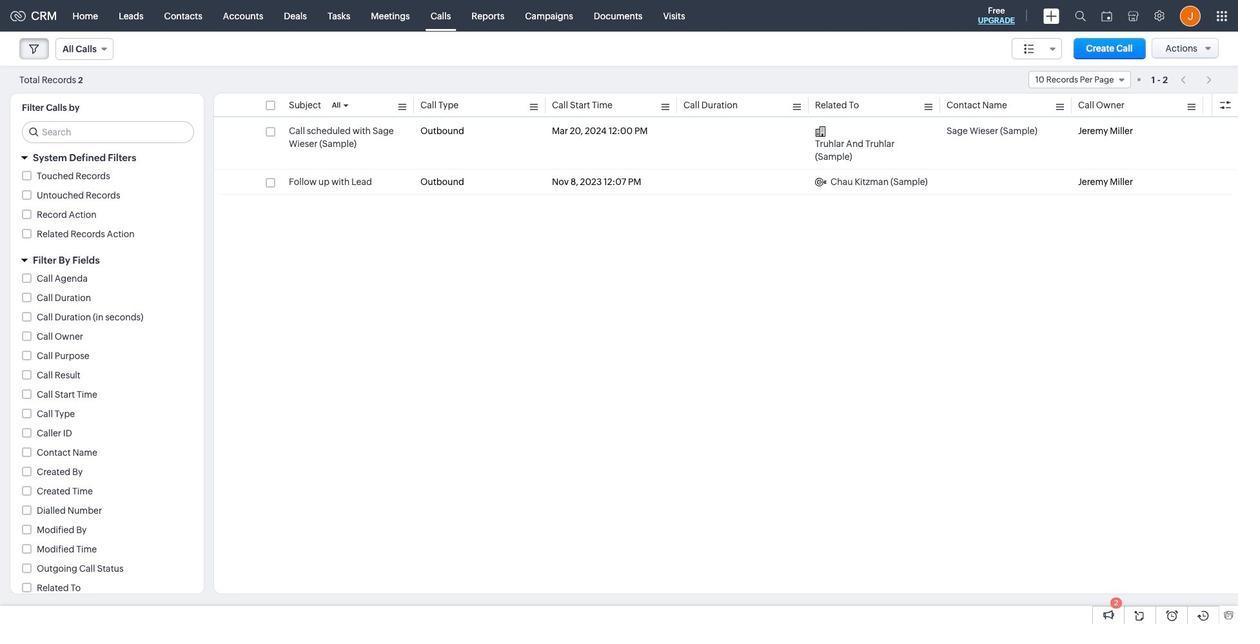 Task type: vqa. For each thing, say whether or not it's contained in the screenshot.
Invited Meetings link
no



Task type: locate. For each thing, give the bounding box(es) containing it.
row group
[[214, 119, 1237, 195]]

create menu element
[[1036, 0, 1067, 31]]

None field
[[55, 38, 113, 60], [1012, 38, 1062, 59], [1028, 71, 1131, 88], [55, 38, 113, 60], [1028, 71, 1131, 88]]

navigation
[[1174, 70, 1219, 89]]

create menu image
[[1043, 8, 1059, 24]]

search element
[[1067, 0, 1094, 32]]



Task type: describe. For each thing, give the bounding box(es) containing it.
search image
[[1075, 10, 1086, 21]]

profile image
[[1180, 5, 1201, 26]]

logo image
[[10, 11, 26, 21]]

Search text field
[[23, 122, 193, 143]]

profile element
[[1172, 0, 1208, 31]]

calendar image
[[1101, 11, 1112, 21]]

size image
[[1024, 43, 1034, 55]]

none field size
[[1012, 38, 1062, 59]]



